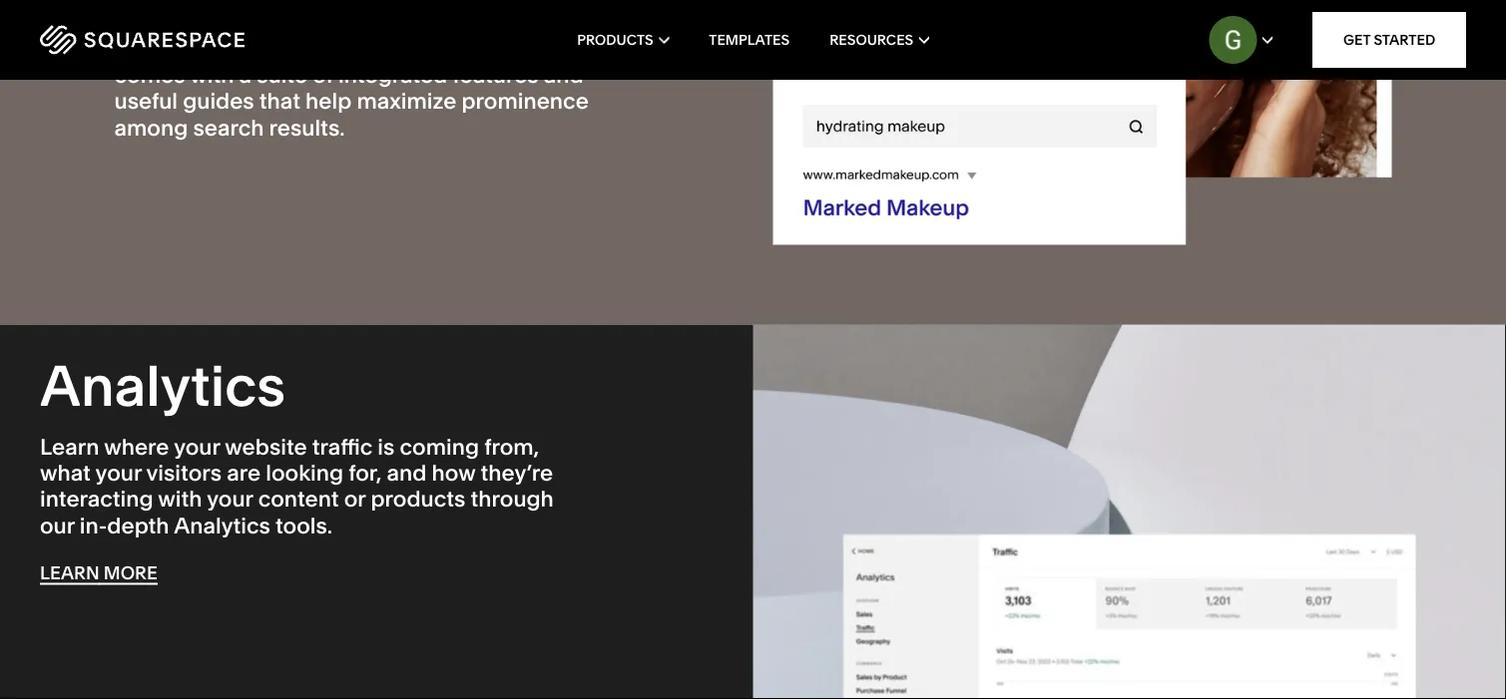Task type: describe. For each thing, give the bounding box(es) containing it.
or inside learn where your website traffic is coming from, what your visitors are looking for, and how they're interacting with your content or products through our in-depth analytics tools.
[[344, 486, 366, 513]]

analytics inside learn where your website traffic is coming from, what your visitors are looking for, and how they're interacting with your content or products through our in-depth analytics tools.
[[174, 513, 270, 540]]

get started link
[[1313, 12, 1467, 68]]

interacting
[[40, 486, 153, 513]]

marked makeup website and search bar image
[[773, 0, 1392, 246]]

products button
[[577, 0, 669, 80]]

guides
[[183, 88, 254, 115]]

resources
[[830, 31, 914, 48]]

traffic
[[312, 434, 373, 461]]

squarespace logo image
[[40, 25, 245, 55]]

website inside every squarespace website or online store comes with a suite of integrated features and useful guides that help maximize prominence among search results.
[[320, 35, 402, 62]]

with inside learn where your website traffic is coming from, what your visitors are looking for, and how they're interacting with your content or products through our in-depth analytics tools.
[[158, 486, 202, 513]]

templates
[[709, 31, 790, 48]]

tools.
[[276, 513, 333, 540]]

started
[[1374, 31, 1436, 48]]

suite
[[257, 62, 308, 89]]

looking
[[266, 460, 344, 487]]

from,
[[484, 434, 539, 461]]

squarespace logo link
[[40, 25, 325, 55]]

how
[[432, 460, 476, 487]]

coming
[[400, 434, 479, 461]]

is
[[378, 434, 395, 461]]

and inside every squarespace website or online store comes with a suite of integrated features and useful guides that help maximize prominence among search results.
[[544, 62, 584, 89]]

resources button
[[830, 0, 929, 80]]

learn more link
[[40, 563, 158, 586]]

results.
[[269, 114, 345, 141]]

0 vertical spatial analytics
[[40, 352, 286, 421]]

online
[[434, 35, 499, 62]]

or inside every squarespace website or online store comes with a suite of integrated features and useful guides that help maximize prominence among search results.
[[407, 35, 429, 62]]

for,
[[349, 460, 382, 487]]

products
[[577, 31, 654, 48]]

with inside every squarespace website or online store comes with a suite of integrated features and useful guides that help maximize prominence among search results.
[[190, 62, 234, 89]]

useful
[[114, 88, 178, 115]]

website inside learn where your website traffic is coming from, what your visitors are looking for, and how they're interacting with your content or products through our in-depth analytics tools.
[[225, 434, 307, 461]]

content
[[258, 486, 339, 513]]

every squarespace website or online store comes with a suite of integrated features and useful guides that help maximize prominence among search results.
[[114, 35, 589, 141]]



Task type: locate. For each thing, give the bounding box(es) containing it.
with left a
[[190, 62, 234, 89]]

learn for learn where your website traffic is coming from, what your visitors are looking for, and how they're interacting with your content or products through our in-depth analytics tools.
[[40, 434, 99, 461]]

in-
[[80, 513, 107, 540]]

your right what
[[95, 460, 142, 487]]

your left content
[[207, 486, 253, 513]]

maximize
[[357, 88, 457, 115]]

0 horizontal spatial or
[[344, 486, 366, 513]]

and inside learn where your website traffic is coming from, what your visitors are looking for, and how they're interacting with your content or products through our in-depth analytics tools.
[[387, 460, 427, 487]]

0 vertical spatial with
[[190, 62, 234, 89]]

get
[[1344, 31, 1371, 48]]

learn
[[40, 434, 99, 461], [40, 563, 99, 585]]

learn inside "link"
[[40, 563, 99, 585]]

templates link
[[709, 0, 790, 80]]

store
[[504, 35, 558, 62]]

with
[[190, 62, 234, 89], [158, 486, 202, 513]]

0 vertical spatial or
[[407, 35, 429, 62]]

1 horizontal spatial and
[[544, 62, 584, 89]]

analytics
[[40, 352, 286, 421], [174, 513, 270, 540]]

1 horizontal spatial or
[[407, 35, 429, 62]]

website up help on the top of the page
[[320, 35, 402, 62]]

or left online
[[407, 35, 429, 62]]

depth
[[107, 513, 169, 540]]

learn down our
[[40, 563, 99, 585]]

through
[[471, 486, 554, 513]]

learn up interacting
[[40, 434, 99, 461]]

website
[[320, 35, 402, 62], [225, 434, 307, 461]]

analytics down are
[[174, 513, 270, 540]]

learn for learn more
[[40, 563, 99, 585]]

of
[[313, 62, 333, 89]]

or
[[407, 35, 429, 62], [344, 486, 366, 513]]

learn more
[[40, 563, 158, 585]]

2 learn from the top
[[40, 563, 99, 585]]

that
[[259, 88, 301, 115]]

more
[[104, 563, 158, 585]]

1 vertical spatial website
[[225, 434, 307, 461]]

our
[[40, 513, 75, 540]]

features
[[453, 62, 539, 89]]

integrated
[[339, 62, 448, 89]]

1 vertical spatial learn
[[40, 563, 99, 585]]

learn where your website traffic is coming from, what your visitors are looking for, and how they're interacting with your content or products through our in-depth analytics tools.
[[40, 434, 554, 540]]

1 vertical spatial with
[[158, 486, 202, 513]]

analytics traffic overview ui image
[[844, 536, 1416, 700]]

search
[[193, 114, 264, 141]]

with down where
[[158, 486, 202, 513]]

get started
[[1344, 31, 1436, 48]]

they're
[[481, 460, 553, 487]]

1 learn from the top
[[40, 434, 99, 461]]

analytics up where
[[40, 352, 286, 421]]

are
[[227, 460, 261, 487]]

or down traffic
[[344, 486, 366, 513]]

website up content
[[225, 434, 307, 461]]

visitors
[[146, 460, 222, 487]]

your left are
[[174, 434, 220, 461]]

0 horizontal spatial and
[[387, 460, 427, 487]]

every
[[114, 35, 172, 62]]

help
[[306, 88, 352, 115]]

1 vertical spatial analytics
[[174, 513, 270, 540]]

and right "for,"
[[387, 460, 427, 487]]

1 horizontal spatial website
[[320, 35, 402, 62]]

among
[[114, 114, 188, 141]]

1 vertical spatial and
[[387, 460, 427, 487]]

and
[[544, 62, 584, 89], [387, 460, 427, 487]]

0 vertical spatial and
[[544, 62, 584, 89]]

prominence
[[462, 88, 589, 115]]

0 vertical spatial website
[[320, 35, 402, 62]]

learn inside learn where your website traffic is coming from, what your visitors are looking for, and how they're interacting with your content or products through our in-depth analytics tools.
[[40, 434, 99, 461]]

0 horizontal spatial website
[[225, 434, 307, 461]]

what
[[40, 460, 91, 487]]

comes
[[114, 62, 185, 89]]

squarespace
[[177, 35, 315, 62]]

your
[[174, 434, 220, 461], [95, 460, 142, 487], [207, 486, 253, 513]]

where
[[104, 434, 169, 461]]

0 vertical spatial learn
[[40, 434, 99, 461]]

a
[[239, 62, 252, 89]]

1 vertical spatial or
[[344, 486, 366, 513]]

products
[[371, 486, 466, 513]]

and down products
[[544, 62, 584, 89]]



Task type: vqa. For each thing, say whether or not it's contained in the screenshot.
when
no



